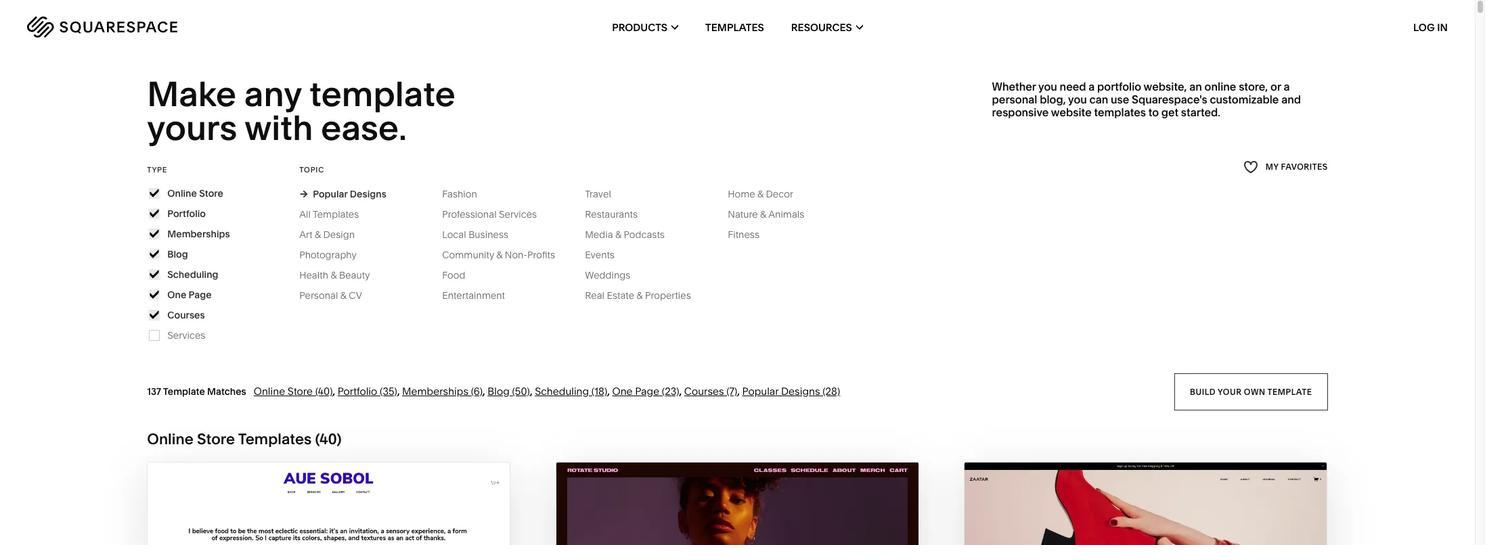 Task type: locate. For each thing, give the bounding box(es) containing it.
yours
[[147, 107, 237, 149]]

fashion
[[442, 188, 477, 200]]

scheduling up one page
[[167, 269, 218, 281]]

0 vertical spatial designs
[[350, 188, 387, 200]]

log             in
[[1414, 21, 1449, 34]]

blog
[[167, 248, 188, 261], [488, 385, 510, 398]]

0 vertical spatial blog
[[167, 248, 188, 261]]

store for online store (40) , portfolio (35) , memberships (6) , blog (50) , scheduling (18) , one page (23) , courses (7) , popular designs (28)
[[288, 385, 313, 398]]

1 vertical spatial online
[[254, 385, 285, 398]]

services
[[499, 208, 537, 221], [167, 330, 206, 342]]

& right the "home"
[[758, 188, 764, 200]]

& right nature
[[761, 208, 767, 221]]

0 vertical spatial online
[[167, 187, 197, 200]]

popular right (7)
[[743, 385, 779, 398]]

my
[[1266, 162, 1279, 172]]

1 vertical spatial templates
[[313, 208, 359, 221]]

0 horizontal spatial popular
[[313, 188, 348, 200]]

topic
[[300, 165, 324, 175]]

0 vertical spatial scheduling
[[167, 269, 218, 281]]

0 vertical spatial store
[[199, 187, 223, 200]]

0 horizontal spatial one
[[167, 289, 186, 301]]

2 horizontal spatial templates
[[706, 21, 764, 34]]

1 vertical spatial scheduling
[[535, 385, 589, 398]]

0 horizontal spatial template
[[310, 73, 456, 115]]

& for animals
[[761, 208, 767, 221]]

ease.
[[321, 107, 407, 149]]

& for design
[[315, 229, 321, 241]]

any
[[244, 73, 302, 115]]

6 , from the left
[[680, 385, 682, 398]]

designs left the (28)
[[782, 385, 821, 398]]

memberships (6) link
[[402, 385, 483, 398]]

0 vertical spatial memberships
[[167, 228, 230, 240]]

1 horizontal spatial you
[[1069, 93, 1088, 106]]

you left the can
[[1069, 93, 1088, 106]]

template inside button
[[1268, 387, 1313, 397]]

popular up all templates
[[313, 188, 348, 200]]

health & beauty link
[[300, 269, 384, 282]]

1 vertical spatial template
[[1268, 387, 1313, 397]]

1 vertical spatial memberships
[[402, 385, 469, 398]]

4 , from the left
[[530, 385, 533, 398]]

, left memberships (6) link
[[397, 385, 400, 398]]

0 vertical spatial template
[[310, 73, 456, 115]]

own
[[1245, 387, 1266, 397]]

rotate element
[[557, 463, 919, 546]]

design
[[323, 229, 355, 241]]

travel
[[585, 188, 611, 200]]

2 vertical spatial online
[[147, 431, 194, 449]]

, left courses (7) link
[[680, 385, 682, 398]]

0 horizontal spatial services
[[167, 330, 206, 342]]

home
[[728, 188, 756, 200]]

zaatar element
[[965, 463, 1328, 546]]

& right "health"
[[331, 269, 337, 282]]

& for non-
[[497, 249, 503, 261]]

0 vertical spatial page
[[189, 289, 212, 301]]

you left need
[[1039, 80, 1058, 93]]

& right "art"
[[315, 229, 321, 241]]

scheduling (18) link
[[535, 385, 608, 398]]

your
[[1219, 387, 1243, 397]]

podcasts
[[624, 229, 665, 241]]

1 vertical spatial one
[[613, 385, 633, 398]]

2 a from the left
[[1284, 80, 1290, 93]]

(28)
[[823, 385, 841, 398]]

my favorites
[[1266, 162, 1329, 172]]

one
[[167, 289, 186, 301], [613, 385, 633, 398]]

0 horizontal spatial page
[[189, 289, 212, 301]]

0 horizontal spatial you
[[1039, 80, 1058, 93]]

0 horizontal spatial templates
[[238, 431, 312, 449]]

blog up one page
[[167, 248, 188, 261]]

portfolio (35) link
[[338, 385, 397, 398]]

, left the blog (50) link
[[483, 385, 485, 398]]

beauty
[[339, 269, 370, 282]]

designs
[[350, 188, 387, 200], [782, 385, 821, 398]]

5 , from the left
[[608, 385, 610, 398]]

(
[[315, 431, 320, 449]]

(35)
[[380, 385, 397, 398]]

blog right (6)
[[488, 385, 510, 398]]

1 horizontal spatial memberships
[[402, 385, 469, 398]]

(50)
[[512, 385, 530, 398]]

1 vertical spatial page
[[635, 385, 660, 398]]

professional services link
[[442, 208, 551, 221]]

(18)
[[592, 385, 608, 398]]

popular designs
[[313, 188, 387, 200]]

online right matches
[[254, 385, 285, 398]]

courses
[[167, 309, 205, 322], [685, 385, 724, 398]]

2 vertical spatial store
[[197, 431, 235, 449]]

courses down one page
[[167, 309, 205, 322]]

nature & animals link
[[728, 208, 818, 221]]

scheduling left (18)
[[535, 385, 589, 398]]

0 horizontal spatial courses
[[167, 309, 205, 322]]

make any template yours with ease.
[[147, 73, 463, 149]]

designs up all templates link
[[350, 188, 387, 200]]

1 horizontal spatial template
[[1268, 387, 1313, 397]]

courses left (7)
[[685, 385, 724, 398]]

store
[[199, 187, 223, 200], [288, 385, 313, 398], [197, 431, 235, 449]]

1 horizontal spatial courses
[[685, 385, 724, 398]]

memberships left (6)
[[402, 385, 469, 398]]

0 horizontal spatial designs
[[350, 188, 387, 200]]

online down yours
[[167, 187, 197, 200]]

portfolio
[[167, 208, 206, 220], [338, 385, 377, 398]]

1 horizontal spatial page
[[635, 385, 660, 398]]

& for beauty
[[331, 269, 337, 282]]

1 horizontal spatial templates
[[313, 208, 359, 221]]

templates
[[706, 21, 764, 34], [313, 208, 359, 221], [238, 431, 312, 449]]

& left the cv at the bottom left
[[340, 290, 347, 302]]

1 vertical spatial services
[[167, 330, 206, 342]]

, left one page (23) link
[[608, 385, 610, 398]]

a right need
[[1089, 80, 1095, 93]]

1 , from the left
[[333, 385, 335, 398]]

1 horizontal spatial blog
[[488, 385, 510, 398]]

entertainment link
[[442, 290, 519, 302]]

0 horizontal spatial scheduling
[[167, 269, 218, 281]]

memberships down online store on the top of the page
[[167, 228, 230, 240]]

& right media
[[616, 229, 622, 241]]

1 horizontal spatial portfolio
[[338, 385, 377, 398]]

business
[[469, 229, 509, 241]]

events link
[[585, 249, 628, 261]]

& left non-
[[497, 249, 503, 261]]

products
[[612, 21, 668, 34]]

make
[[147, 73, 236, 115]]

community & non-profits
[[442, 249, 555, 261]]

products button
[[612, 0, 679, 54]]

with
[[245, 107, 313, 149]]

1 vertical spatial courses
[[685, 385, 724, 398]]

0 vertical spatial portfolio
[[167, 208, 206, 220]]

1 horizontal spatial one
[[613, 385, 633, 398]]

fashion link
[[442, 188, 491, 200]]

media & podcasts
[[585, 229, 665, 241]]

& for podcasts
[[616, 229, 622, 241]]

scheduling
[[167, 269, 218, 281], [535, 385, 589, 398]]

1 vertical spatial designs
[[782, 385, 821, 398]]

portfolio down online store on the top of the page
[[167, 208, 206, 220]]

1 vertical spatial store
[[288, 385, 313, 398]]

nature & animals
[[728, 208, 805, 221]]

build your own template
[[1191, 387, 1313, 397]]

squarespace logo link
[[27, 16, 311, 38]]

3 , from the left
[[483, 385, 485, 398]]

0 horizontal spatial a
[[1089, 80, 1095, 93]]

0 vertical spatial one
[[167, 289, 186, 301]]

all templates link
[[300, 208, 373, 221]]

properties
[[645, 290, 691, 302]]

blog (50) link
[[488, 385, 530, 398]]

0 vertical spatial templates
[[706, 21, 764, 34]]

fitness
[[728, 229, 760, 241]]

portfolio left (35)
[[338, 385, 377, 398]]

1 horizontal spatial a
[[1284, 80, 1290, 93]]

0 horizontal spatial blog
[[167, 248, 188, 261]]

)
[[337, 431, 342, 449]]

, left the scheduling (18) link on the bottom left of the page
[[530, 385, 533, 398]]

rotate image
[[557, 463, 919, 546]]

popular
[[313, 188, 348, 200], [743, 385, 779, 398]]

profits
[[528, 249, 555, 261]]

1 horizontal spatial services
[[499, 208, 537, 221]]

resources button
[[792, 0, 863, 54]]

1 a from the left
[[1089, 80, 1095, 93]]

1 horizontal spatial popular
[[743, 385, 779, 398]]

online
[[167, 187, 197, 200], [254, 385, 285, 398], [147, 431, 194, 449]]

,
[[333, 385, 335, 398], [397, 385, 400, 398], [483, 385, 485, 398], [530, 385, 533, 398], [608, 385, 610, 398], [680, 385, 682, 398], [738, 385, 740, 398]]

home & decor link
[[728, 188, 807, 200]]

template inside make any template yours with ease.
[[310, 73, 456, 115]]

services down one page
[[167, 330, 206, 342]]

nature
[[728, 208, 758, 221]]

2 vertical spatial templates
[[238, 431, 312, 449]]

online down template
[[147, 431, 194, 449]]

memberships
[[167, 228, 230, 240], [402, 385, 469, 398]]

page
[[189, 289, 212, 301], [635, 385, 660, 398]]

in
[[1438, 21, 1449, 34]]

responsive
[[993, 106, 1049, 119]]

a right or
[[1284, 80, 1290, 93]]

& for decor
[[758, 188, 764, 200]]

squarespace logo image
[[27, 16, 177, 38]]

aue sobol element
[[148, 463, 510, 546]]

, left portfolio (35) link
[[333, 385, 335, 398]]

template
[[310, 73, 456, 115], [1268, 387, 1313, 397]]

store for online store templates ( 40 )
[[197, 431, 235, 449]]

services up business
[[499, 208, 537, 221]]

events
[[585, 249, 615, 261]]

, left popular designs (28) link
[[738, 385, 740, 398]]



Task type: vqa. For each thing, say whether or not it's contained in the screenshot.
I'M Just Browsing link at the right of page
no



Task type: describe. For each thing, give the bounding box(es) containing it.
137
[[147, 386, 161, 398]]

personal & cv
[[300, 290, 362, 302]]

online store (40) , portfolio (35) , memberships (6) , blog (50) , scheduling (18) , one page (23) , courses (7) , popular designs (28)
[[254, 385, 841, 398]]

online store (40) link
[[254, 385, 333, 398]]

art
[[300, 229, 313, 241]]

type
[[147, 165, 167, 175]]

templates
[[1095, 106, 1147, 119]]

community & non-profits link
[[442, 249, 569, 261]]

all
[[300, 208, 311, 221]]

blog,
[[1040, 93, 1066, 106]]

(23)
[[662, 385, 680, 398]]

media
[[585, 229, 613, 241]]

portfolio
[[1098, 80, 1142, 93]]

2 , from the left
[[397, 385, 400, 398]]

& right estate
[[637, 290, 643, 302]]

store for online store
[[199, 187, 223, 200]]

local business link
[[442, 229, 522, 241]]

local business
[[442, 229, 509, 241]]

fitness link
[[728, 229, 773, 241]]

0 vertical spatial popular
[[313, 188, 348, 200]]

food link
[[442, 269, 479, 282]]

online for online store templates ( 40 )
[[147, 431, 194, 449]]

0 horizontal spatial memberships
[[167, 228, 230, 240]]

137 template matches
[[147, 386, 246, 398]]

online
[[1205, 80, 1237, 93]]

website
[[1052, 106, 1092, 119]]

home & decor
[[728, 188, 794, 200]]

(7)
[[727, 385, 738, 398]]

personal
[[993, 93, 1038, 106]]

or
[[1271, 80, 1282, 93]]

template
[[163, 386, 205, 398]]

1 vertical spatial popular
[[743, 385, 779, 398]]

real
[[585, 290, 605, 302]]

online for online store (40) , portfolio (35) , memberships (6) , blog (50) , scheduling (18) , one page (23) , courses (7) , popular designs (28)
[[254, 385, 285, 398]]

1 vertical spatial blog
[[488, 385, 510, 398]]

can
[[1090, 93, 1109, 106]]

40
[[320, 431, 337, 449]]

health
[[300, 269, 328, 282]]

1 horizontal spatial scheduling
[[535, 385, 589, 398]]

my favorites link
[[1244, 158, 1329, 177]]

real estate & properties link
[[585, 290, 705, 302]]

cv
[[349, 290, 362, 302]]

online store
[[167, 187, 223, 200]]

0 vertical spatial services
[[499, 208, 537, 221]]

one page
[[167, 289, 212, 301]]

travel link
[[585, 188, 625, 200]]

personal
[[300, 290, 338, 302]]

matches
[[207, 386, 246, 398]]

health & beauty
[[300, 269, 370, 282]]

local
[[442, 229, 466, 241]]

whether you need a portfolio website, an online store, or a personal blog, you can use squarespace's customizable and responsive website templates to get started.
[[993, 80, 1302, 119]]

(40)
[[315, 385, 333, 398]]

1 horizontal spatial designs
[[782, 385, 821, 398]]

food
[[442, 269, 466, 282]]

get
[[1162, 106, 1179, 119]]

& for cv
[[340, 290, 347, 302]]

entertainment
[[442, 290, 505, 302]]

art & design
[[300, 229, 355, 241]]

estate
[[607, 290, 635, 302]]

0 vertical spatial courses
[[167, 309, 205, 322]]

website,
[[1144, 80, 1188, 93]]

popular designs (28) link
[[743, 385, 841, 398]]

real estate & properties
[[585, 290, 691, 302]]

personal & cv link
[[300, 290, 376, 302]]

log
[[1414, 21, 1436, 34]]

whether
[[993, 80, 1037, 93]]

restaurants link
[[585, 208, 652, 221]]

squarespace's
[[1132, 93, 1208, 106]]

store,
[[1239, 80, 1269, 93]]

community
[[442, 249, 494, 261]]

online for online store
[[167, 187, 197, 200]]

build
[[1191, 387, 1217, 397]]

online store templates ( 40 )
[[147, 431, 342, 449]]

decor
[[766, 188, 794, 200]]

aue sobol image
[[148, 463, 510, 546]]

use
[[1111, 93, 1130, 106]]

photography
[[300, 249, 357, 261]]

templates link
[[706, 0, 764, 54]]

and
[[1282, 93, 1302, 106]]

7 , from the left
[[738, 385, 740, 398]]

an
[[1190, 80, 1203, 93]]

art & design link
[[300, 229, 368, 241]]

photography link
[[300, 249, 370, 261]]

non-
[[505, 249, 528, 261]]

zaatar image
[[965, 463, 1328, 546]]

media & podcasts link
[[585, 229, 679, 241]]

animals
[[769, 208, 805, 221]]

weddings link
[[585, 269, 644, 282]]

0 horizontal spatial portfolio
[[167, 208, 206, 220]]

favorites
[[1282, 162, 1329, 172]]

build your own template button
[[1175, 374, 1329, 411]]

popular designs link
[[300, 188, 387, 200]]

weddings
[[585, 269, 631, 282]]

1 vertical spatial portfolio
[[338, 385, 377, 398]]



